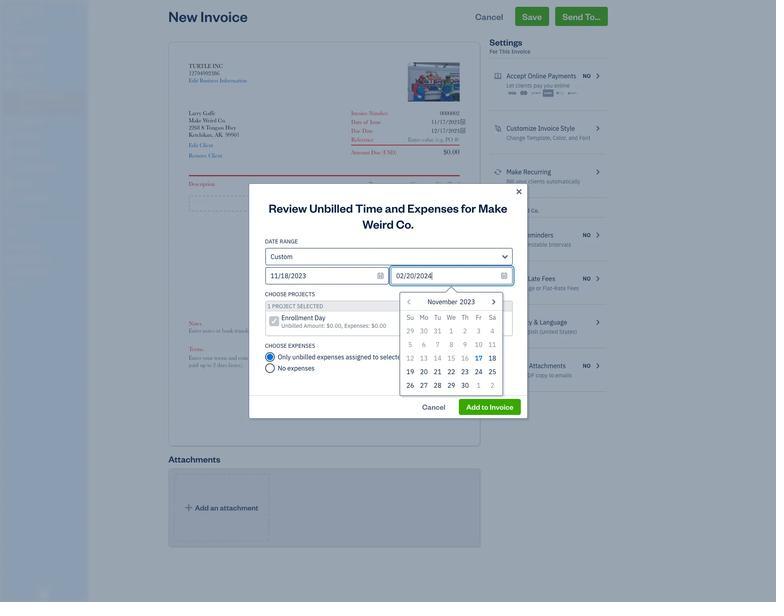 Task type: describe. For each thing, give the bounding box(es) containing it.
7
[[436, 341, 440, 349]]

1 project selected enrollment day unbilled amount: $0.00, expenses: $0.00
[[268, 303, 387, 330]]

number
[[369, 110, 388, 116]]

change
[[507, 134, 526, 142]]

client image
[[5, 50, 15, 58]]

inc for turtle inc 12794992386 edit business information
[[213, 63, 223, 69]]

let
[[507, 82, 515, 89]]

End date in MM/DD/YYYY format text field
[[391, 267, 513, 285]]

1 horizontal spatial total
[[448, 181, 460, 187]]

dashboard image
[[5, 35, 15, 43]]

accept
[[507, 72, 527, 80]]

usd, english (united states)
[[507, 328, 578, 336]]

and for expenses
[[385, 200, 406, 216]]

money image
[[5, 179, 15, 187]]

november 2023
[[428, 298, 476, 306]]

currency & language
[[507, 318, 568, 326]]

6 button
[[418, 338, 431, 351]]

make inside 'larry gaffe make weird co. 2268 s tongass hwy ketchikan, ak  99901 edit client remove client'
[[189, 117, 202, 124]]

22 button
[[445, 365, 459, 379]]

let clients pay you online
[[507, 82, 570, 89]]

23
[[462, 368, 469, 376]]

22
[[448, 368, 456, 376]]

or
[[537, 285, 542, 292]]

cancel button for add to invoice
[[415, 399, 453, 415]]

customize invoice style
[[507, 124, 576, 132]]

1 horizontal spatial rate
[[555, 285, 566, 292]]

choose for choose projects
[[265, 291, 287, 298]]

1 vertical spatial weird
[[515, 207, 530, 214]]

Notes text field
[[189, 327, 460, 334]]

1 inside 1 project selected enrollment day unbilled amount: $0.00, expenses: $0.00
[[268, 303, 271, 310]]

2 for the right 2 'button'
[[491, 381, 495, 389]]

attach
[[507, 372, 523, 379]]

remove client button
[[189, 152, 222, 159]]

amount due ( usd )
[[352, 149, 397, 156]]

0 vertical spatial usd
[[384, 149, 396, 156]]

total inside total amount paid
[[390, 258, 402, 264]]

24 button
[[472, 365, 486, 379]]

unbilled inside 1 project selected enrollment day unbilled amount: $0.00, expenses: $0.00
[[282, 322, 303, 330]]

edit inside turtle inc 12794992386 edit business information
[[189, 77, 198, 84]]

of
[[364, 119, 369, 125]]

co. inside review unbilled time and expenses for make weird co.
[[396, 216, 414, 232]]

percentage
[[507, 285, 535, 292]]

30 for right the 30 "button"
[[462, 381, 469, 389]]

1 horizontal spatial due
[[372, 149, 381, 156]]

review
[[269, 200, 307, 216]]

0 horizontal spatial 30 button
[[418, 324, 431, 338]]

1 for bottom 1 button
[[477, 381, 481, 389]]

$0.00 inside 1 project selected enrollment day unbilled amount: $0.00, expenses: $0.00
[[372, 322, 387, 330]]

language
[[540, 318, 568, 326]]

expenses:
[[345, 322, 370, 330]]

projects
[[289, 291, 315, 298]]

pay
[[534, 82, 543, 89]]

edit client button
[[189, 142, 214, 149]]

21
[[434, 368, 442, 376]]

review unbilled time and expenses for make weird co.
[[269, 200, 508, 232]]

16
[[462, 354, 469, 362]]

0 vertical spatial due
[[352, 128, 361, 134]]

inc for turtle inc owner
[[31, 7, 42, 15]]

Enter an Invoice # text field
[[440, 110, 460, 116]]

add an attachment image
[[184, 504, 194, 512]]

sa
[[489, 314, 497, 322]]

weird inside review unbilled time and expenses for make weird co.
[[363, 216, 394, 232]]

hwy
[[226, 124, 236, 131]]

Issue date in MM/DD/YYYY format text field
[[408, 119, 466, 125]]

make up bill
[[507, 168, 522, 176]]

Terms text field
[[189, 354, 460, 369]]

25
[[489, 368, 497, 376]]

9 button
[[459, 338, 472, 351]]

0 horizontal spatial amount
[[352, 149, 370, 156]]

0.00 0.00
[[450, 258, 460, 271]]

25 button
[[486, 365, 500, 379]]

save
[[523, 11, 543, 22]]

description
[[189, 181, 215, 187]]

1 horizontal spatial 30 button
[[459, 379, 472, 392]]

for
[[462, 200, 477, 216]]

add for add a line
[[311, 198, 326, 208]]

1 vertical spatial date
[[363, 128, 374, 134]]

30 for the left the 30 "button"
[[421, 327, 428, 335]]

charge
[[507, 275, 527, 283]]

to...
[[585, 11, 601, 22]]

0 vertical spatial fees
[[542, 275, 556, 283]]

plus image
[[300, 200, 309, 208]]

estimate image
[[5, 65, 15, 73]]

mo
[[420, 314, 429, 322]]

10
[[475, 341, 483, 349]]

issue
[[370, 119, 382, 125]]

visa image
[[507, 89, 518, 97]]

make inside review unbilled time and expenses for make weird co.
[[479, 200, 508, 216]]

18
[[489, 354, 497, 362]]

DATE RANGE field
[[265, 248, 513, 266]]

onlinesales image
[[495, 71, 502, 81]]

0 vertical spatial 29
[[407, 327, 415, 335]]

0 vertical spatial rate
[[369, 181, 380, 187]]

chart image
[[5, 194, 15, 202]]

no for send reminders
[[583, 232, 591, 239]]

choose for choose expenses
[[265, 342, 287, 349]]

heading containing november
[[401, 296, 503, 311]]

states)
[[560, 328, 578, 336]]

date
[[265, 238, 279, 245]]

range
[[280, 238, 298, 245]]

edit business information button
[[189, 77, 247, 84]]

mastercard image
[[519, 89, 530, 97]]

send reminders
[[507, 231, 554, 239]]

expenses
[[289, 342, 316, 349]]

apple pay image
[[556, 89, 566, 97]]

latefees image
[[495, 274, 502, 284]]

invoice inside "settings for this invoice"
[[512, 48, 531, 55]]

for inside "settings for this invoice"
[[490, 48, 498, 55]]

project image
[[5, 148, 15, 156]]

0 vertical spatial client
[[200, 142, 214, 148]]

no for invoice attachments
[[583, 362, 591, 369]]

6
[[423, 341, 426, 349]]

send to...
[[563, 11, 601, 22]]

) inside usd ) request a deposit
[[401, 288, 402, 294]]

late
[[529, 275, 541, 283]]

4
[[491, 327, 495, 335]]

1 horizontal spatial expenses
[[317, 353, 345, 361]]

fr
[[476, 314, 482, 322]]

5 chevronright image from the top
[[595, 318, 602, 327]]

edit inside 'larry gaffe make weird co. 2268 s tongass hwy ketchikan, ak  99901 edit client remove client'
[[189, 142, 198, 148]]

recurring
[[524, 168, 552, 176]]

14
[[434, 354, 442, 362]]

21 button
[[431, 365, 445, 379]]

you
[[544, 82, 554, 89]]

Reference Number text field
[[402, 136, 460, 143]]

remove
[[189, 152, 207, 159]]

th
[[462, 314, 469, 322]]

99901
[[226, 132, 240, 138]]

project
[[272, 303, 296, 310]]

0 vertical spatial attachments
[[530, 362, 567, 370]]

intervals
[[549, 241, 572, 248]]

2 chevronright image from the top
[[595, 124, 602, 133]]

usd inside usd ) request a deposit
[[389, 288, 401, 294]]

0 horizontal spatial )
[[396, 149, 397, 156]]

invoices image
[[495, 361, 502, 371]]

turtle for turtle inc owner
[[6, 7, 29, 15]]

6 chevronright image from the top
[[595, 361, 602, 371]]

2 horizontal spatial to
[[550, 372, 555, 379]]

unbilled
[[293, 353, 316, 361]]

chevronright image
[[595, 274, 602, 284]]

0.00 for 0.00 0.00
[[450, 258, 460, 264]]

report image
[[5, 209, 15, 217]]

$0.00 for usd ) request a deposit
[[448, 288, 460, 294]]

invoice number
[[352, 110, 388, 116]]

terms
[[189, 346, 203, 352]]

turtle inc owner
[[6, 7, 42, 22]]

usd,
[[507, 328, 519, 336]]

reminders
[[523, 231, 554, 239]]

su
[[407, 314, 414, 322]]

2 for from the top
[[490, 207, 498, 214]]

english
[[520, 328, 539, 336]]

discover image
[[531, 89, 542, 97]]

20
[[421, 368, 428, 376]]

0 vertical spatial line
[[437, 181, 447, 187]]

assigned
[[346, 353, 372, 361]]

2 horizontal spatial co.
[[532, 207, 540, 214]]

grid containing su
[[404, 311, 500, 392]]

selected
[[297, 303, 324, 310]]

change template, color, and font
[[507, 134, 591, 142]]

timer image
[[5, 164, 15, 172]]

team members image
[[6, 242, 86, 249]]

total amount paid
[[372, 258, 402, 273]]

apps image
[[6, 230, 86, 236]]

1 horizontal spatial 29 button
[[445, 379, 459, 392]]



Task type: vqa. For each thing, say whether or not it's contained in the screenshot.
middle Set
no



Task type: locate. For each thing, give the bounding box(es) containing it.
0 vertical spatial amount
[[352, 149, 370, 156]]

1 left project
[[268, 303, 271, 310]]

invoice inside button
[[490, 402, 514, 411]]

cancel down 28
[[423, 402, 446, 411]]

1 horizontal spatial 29
[[448, 381, 456, 389]]

1 horizontal spatial a
[[381, 295, 383, 301]]

add down '24'
[[467, 402, 481, 411]]

weird inside 'larry gaffe make weird co. 2268 s tongass hwy ketchikan, ak  99901 edit client remove client'
[[203, 117, 217, 124]]

&
[[534, 318, 539, 326]]

1 vertical spatial total
[[390, 258, 402, 264]]

due up reference
[[352, 128, 361, 134]]

0 horizontal spatial cancel button
[[415, 399, 453, 415]]

co. inside 'larry gaffe make weird co. 2268 s tongass hwy ketchikan, ak  99901 edit client remove client'
[[218, 117, 226, 124]]

1 0.00 from the top
[[450, 242, 460, 248]]

1 button down we
[[445, 324, 459, 338]]

unbilled inside review unbilled time and expenses for make weird co.
[[310, 200, 353, 216]]

1 vertical spatial 30
[[462, 381, 469, 389]]

date range
[[265, 238, 298, 245]]

rate
[[369, 181, 380, 187], [555, 285, 566, 292]]

customizable
[[514, 241, 548, 248]]

1 vertical spatial fees
[[568, 285, 580, 292]]

0 vertical spatial unbilled
[[310, 200, 353, 216]]

1 vertical spatial 1 button
[[472, 379, 486, 392]]

1 horizontal spatial amount
[[372, 266, 391, 273]]

american express image
[[543, 89, 554, 97]]

29 button down 22
[[445, 379, 459, 392]]

7 button
[[431, 338, 445, 351]]

co. up tongass
[[218, 117, 226, 124]]

notes
[[189, 320, 202, 327]]

unbilled down enrollment
[[282, 322, 303, 330]]

bank image
[[568, 89, 578, 97]]

9
[[464, 341, 467, 349]]

14 button
[[431, 351, 445, 365]]

0 vertical spatial 0.00
[[450, 242, 460, 248]]

freshbooks image
[[38, 589, 50, 599]]

attach pdf copy to emails
[[507, 372, 573, 379]]

send inside button
[[563, 11, 584, 22]]

gaffe
[[203, 110, 216, 116]]

0 horizontal spatial cancel
[[423, 402, 446, 411]]

line left time
[[334, 198, 349, 208]]

inc inside turtle inc 12794992386 edit business information
[[213, 63, 223, 69]]

0 vertical spatial to
[[373, 353, 379, 361]]

5
[[409, 341, 413, 349]]

due
[[352, 128, 361, 134], [372, 149, 381, 156]]

1 horizontal spatial inc
[[213, 63, 223, 69]]

3 chevronright image from the top
[[595, 167, 602, 177]]

unbilled right "plus" image
[[310, 200, 353, 216]]

co.
[[218, 117, 226, 124], [532, 207, 540, 214], [396, 216, 414, 232]]

turtle up owner
[[6, 7, 29, 15]]

and
[[569, 134, 579, 142], [385, 200, 406, 216]]

0 horizontal spatial expenses
[[288, 364, 315, 372]]

) up deposit
[[401, 288, 402, 294]]

inc inside turtle inc owner
[[31, 7, 42, 15]]

3 0.00 from the top
[[450, 265, 460, 271]]

line
[[437, 181, 447, 187], [334, 198, 349, 208]]

choose projects
[[265, 291, 315, 298]]

and up "subtotal"
[[385, 200, 406, 216]]

choose up project
[[265, 291, 287, 298]]

request
[[361, 295, 379, 301]]

0 vertical spatial and
[[569, 134, 579, 142]]

1 vertical spatial 1
[[450, 327, 454, 335]]

no for accept online payments
[[583, 72, 591, 80]]

cancel
[[476, 11, 504, 22], [423, 402, 446, 411]]

cancel inside review unbilled time and expenses for make weird co. "dialog"
[[423, 402, 446, 411]]

invoice attachments
[[507, 362, 567, 370]]

1 horizontal spatial unbilled
[[310, 200, 353, 216]]

0 vertical spatial add
[[311, 198, 326, 208]]

total up paid
[[390, 258, 402, 264]]

20 button
[[418, 365, 431, 379]]

1 vertical spatial add
[[467, 402, 481, 411]]

emails
[[556, 372, 573, 379]]

weird
[[203, 117, 217, 124], [515, 207, 530, 214], [363, 216, 394, 232]]

cancel button down 28
[[415, 399, 453, 415]]

2 horizontal spatial 1
[[477, 381, 481, 389]]

customize
[[507, 124, 537, 132]]

1 horizontal spatial 30
[[462, 381, 469, 389]]

currency
[[507, 318, 533, 326]]

currencyandlanguage image
[[495, 318, 502, 327]]

percentage or flat-rate fees
[[507, 285, 580, 292]]

0 vertical spatial cancel
[[476, 11, 504, 22]]

chevronright image
[[595, 71, 602, 81], [595, 124, 602, 133], [595, 167, 602, 177], [595, 230, 602, 240], [595, 318, 602, 327], [595, 361, 602, 371]]

2 button down 25
[[486, 379, 500, 392]]

2 vertical spatial to
[[482, 402, 489, 411]]

1 horizontal spatial co.
[[396, 216, 414, 232]]

send left to...
[[563, 11, 584, 22]]

30 down 23
[[462, 381, 469, 389]]

0 vertical spatial choose
[[265, 291, 287, 298]]

only unbilled expenses assigned to selected projects
[[278, 353, 430, 361]]

owner
[[6, 16, 21, 22]]

to down "24" button
[[482, 402, 489, 411]]

client up remove client button
[[200, 142, 214, 148]]

and for font
[[569, 134, 579, 142]]

clients down recurring
[[529, 178, 546, 185]]

at
[[507, 241, 513, 248]]

1 vertical spatial 29 button
[[445, 379, 459, 392]]

your
[[516, 178, 528, 185]]

$0.00 for usd
[[444, 148, 460, 156]]

a inside usd ) request a deposit
[[381, 295, 383, 301]]

invoice image
[[5, 80, 15, 88]]

0 vertical spatial total
[[448, 181, 460, 187]]

1 horizontal spatial 1 button
[[472, 379, 486, 392]]

fees
[[542, 275, 556, 283], [568, 285, 580, 292]]

0 vertical spatial )
[[396, 149, 397, 156]]

29 down 22
[[448, 381, 456, 389]]

cancel button up settings
[[469, 7, 511, 26]]

1 up 8
[[450, 327, 454, 335]]

send for send to...
[[563, 11, 584, 22]]

1 for from the top
[[490, 48, 498, 55]]

font
[[580, 134, 591, 142]]

1 vertical spatial attachments
[[169, 454, 221, 465]]

client right remove
[[209, 152, 222, 159]]

a inside button
[[328, 198, 332, 208]]

1 vertical spatial expenses
[[288, 364, 315, 372]]

1 vertical spatial usd
[[389, 288, 401, 294]]

1 horizontal spatial 2 button
[[486, 379, 500, 392]]

4 chevronright image from the top
[[595, 230, 602, 240]]

2 edit from the top
[[189, 142, 198, 148]]

cancel up settings
[[476, 11, 504, 22]]

to right 'copy'
[[550, 372, 555, 379]]

expenses right "unbilled" at the left of the page
[[317, 353, 345, 361]]

a left deposit
[[381, 295, 383, 301]]

close image
[[516, 187, 524, 197]]

0 horizontal spatial unbilled
[[282, 322, 303, 330]]

(
[[383, 149, 384, 156]]

0 vertical spatial cancel button
[[469, 7, 511, 26]]

1 edit from the top
[[189, 77, 198, 84]]

3 no from the top
[[583, 275, 591, 282]]

date down date of issue
[[363, 128, 374, 134]]

$0.00 right expenses:
[[372, 322, 387, 330]]

0 horizontal spatial rate
[[369, 181, 380, 187]]

2 vertical spatial 1
[[477, 381, 481, 389]]

fees right flat- at the right
[[568, 285, 580, 292]]

2 up 9
[[464, 327, 467, 335]]

30 button down 23
[[459, 379, 472, 392]]

1 for the top 1 button
[[450, 327, 454, 335]]

1 button down '24'
[[472, 379, 486, 392]]

no expenses
[[278, 364, 315, 372]]

paintbrush image
[[495, 124, 502, 133]]

1 vertical spatial clients
[[529, 178, 546, 185]]

choose up only in the left of the page
[[265, 342, 287, 349]]

2 vertical spatial 0.00
[[450, 265, 460, 271]]

0 horizontal spatial 29 button
[[404, 324, 418, 338]]

1 vertical spatial co.
[[532, 207, 540, 214]]

1 vertical spatial rate
[[555, 285, 566, 292]]

30 up 6
[[421, 327, 428, 335]]

edit up remove
[[189, 142, 198, 148]]

rate right or on the top right
[[555, 285, 566, 292]]

cancel button for save
[[469, 7, 511, 26]]

1 button
[[445, 324, 459, 338], [472, 379, 486, 392]]

29 up 5
[[407, 327, 415, 335]]

no
[[278, 364, 286, 372]]

0 horizontal spatial inc
[[31, 7, 42, 15]]

2 for the top 2 'button'
[[464, 327, 467, 335]]

pdf
[[525, 372, 535, 379]]

2 down 25
[[491, 381, 495, 389]]

payment image
[[5, 118, 15, 126]]

for make weird co.
[[490, 207, 540, 214]]

settings
[[490, 36, 523, 48]]

0 vertical spatial send
[[563, 11, 584, 22]]

19
[[407, 368, 415, 376]]

0.00 up the 0.00 0.00 at the right top of page
[[450, 242, 460, 248]]

grid
[[404, 311, 500, 392]]

rate up time
[[369, 181, 380, 187]]

15
[[448, 354, 456, 362]]

1 down '24'
[[477, 381, 481, 389]]

1 vertical spatial cancel button
[[415, 399, 453, 415]]

0 horizontal spatial line
[[334, 198, 349, 208]]

1 vertical spatial choose
[[265, 342, 287, 349]]

27
[[421, 381, 428, 389]]

items and services image
[[6, 255, 86, 262]]

2 no from the top
[[583, 232, 591, 239]]

0 horizontal spatial due
[[352, 128, 361, 134]]

0 horizontal spatial a
[[328, 198, 332, 208]]

0 vertical spatial date
[[352, 119, 363, 125]]

amount inside total amount paid
[[372, 266, 391, 273]]

send up at
[[507, 231, 522, 239]]

amount down reference
[[352, 149, 370, 156]]

1 vertical spatial amount
[[372, 266, 391, 273]]

subtotal
[[383, 226, 402, 232]]

2 button
[[459, 324, 472, 338], [486, 379, 500, 392]]

usd ) request a deposit
[[361, 288, 402, 301]]

1 horizontal spatial and
[[569, 134, 579, 142]]

turtle inside turtle inc owner
[[6, 7, 29, 15]]

1 vertical spatial 2 button
[[486, 379, 500, 392]]

choose inside "option group"
[[265, 342, 287, 349]]

clients
[[516, 82, 533, 89], [529, 178, 546, 185]]

$0.00 up november 2023
[[448, 288, 460, 294]]

projects
[[407, 353, 430, 361]]

0 vertical spatial co.
[[218, 117, 226, 124]]

Start date in MM/DD/YYYY format text field
[[265, 267, 389, 285]]

1 choose from the top
[[265, 291, 287, 298]]

2 vertical spatial co.
[[396, 216, 414, 232]]

29 button down su
[[404, 324, 418, 338]]

0.00 up november 2023
[[450, 265, 460, 271]]

color,
[[553, 134, 568, 142]]

16 button
[[459, 351, 472, 365]]

1 vertical spatial send
[[507, 231, 522, 239]]

0 vertical spatial $0.00
[[444, 148, 460, 156]]

weird down gaffe
[[203, 117, 217, 124]]

0 horizontal spatial to
[[373, 353, 379, 361]]

0 horizontal spatial total
[[390, 258, 402, 264]]

1 horizontal spatial cancel
[[476, 11, 504, 22]]

1 horizontal spatial fees
[[568, 285, 580, 292]]

clients down accept
[[516, 82, 533, 89]]

30 button down mo
[[418, 324, 431, 338]]

edit down 12794992386 on the top of page
[[189, 77, 198, 84]]

a right "plus" image
[[328, 198, 332, 208]]

bank connections image
[[6, 268, 86, 274]]

larry
[[189, 110, 202, 116]]

send
[[563, 11, 584, 22], [507, 231, 522, 239]]

1 vertical spatial 2
[[491, 381, 495, 389]]

choose expenses
[[265, 342, 316, 349]]

and down 'style'
[[569, 134, 579, 142]]

send for send reminders
[[507, 231, 522, 239]]

turtle up 12794992386 on the top of page
[[189, 63, 211, 69]]

client
[[200, 142, 214, 148], [209, 152, 222, 159]]

27 button
[[418, 379, 431, 392]]

1 chevronright image from the top
[[595, 71, 602, 81]]

26 button
[[404, 379, 418, 392]]

29 button
[[404, 324, 418, 338], [445, 379, 459, 392]]

2 vertical spatial $0.00
[[372, 322, 387, 330]]

12
[[407, 354, 415, 362]]

line up expenses
[[437, 181, 447, 187]]

weird down the close icon
[[515, 207, 530, 214]]

selected
[[380, 353, 405, 361]]

1 horizontal spatial )
[[401, 288, 402, 294]]

2 choose from the top
[[265, 342, 287, 349]]

weird down time
[[363, 216, 394, 232]]

for
[[490, 48, 498, 55], [490, 207, 498, 214]]

0 horizontal spatial co.
[[218, 117, 226, 124]]

0 horizontal spatial 2
[[464, 327, 467, 335]]

2 vertical spatial weird
[[363, 216, 394, 232]]

0.00 up end date in mm/dd/yyyy format "text box"
[[450, 258, 460, 264]]

attachments
[[530, 362, 567, 370], [169, 454, 221, 465]]

4 no from the top
[[583, 362, 591, 369]]

0 horizontal spatial 1 button
[[445, 324, 459, 338]]

due left ( at the top left of page
[[372, 149, 381, 156]]

2
[[464, 327, 467, 335], [491, 381, 495, 389]]

3 button
[[472, 324, 486, 338]]

1 no from the top
[[583, 72, 591, 80]]

cancel for add to invoice
[[423, 402, 446, 411]]

0 vertical spatial a
[[328, 198, 332, 208]]

qty
[[411, 181, 420, 187]]

only
[[278, 353, 291, 361]]

0 horizontal spatial attachments
[[169, 454, 221, 465]]

line inside button
[[334, 198, 349, 208]]

add right "plus" image
[[311, 198, 326, 208]]

4 button
[[486, 324, 500, 338]]

for right 'for'
[[490, 207, 498, 214]]

to inside choose expenses "option group"
[[373, 353, 379, 361]]

1 horizontal spatial to
[[482, 402, 489, 411]]

new
[[169, 7, 198, 26]]

main element
[[0, 0, 108, 602]]

co. up tax
[[396, 216, 414, 232]]

1 vertical spatial inc
[[213, 63, 223, 69]]

to left selected
[[373, 353, 379, 361]]

0 vertical spatial clients
[[516, 82, 533, 89]]

0 vertical spatial 2 button
[[459, 324, 472, 338]]

amount:
[[304, 322, 326, 330]]

fees up flat- at the right
[[542, 275, 556, 283]]

1 vertical spatial client
[[209, 152, 222, 159]]

0 vertical spatial 1 button
[[445, 324, 459, 338]]

refresh image
[[495, 167, 502, 177]]

make down bill
[[500, 207, 514, 214]]

for left this
[[490, 48, 498, 55]]

expenses down "unbilled" at the left of the page
[[288, 364, 315, 372]]

cancel for save
[[476, 11, 504, 22]]

make right 'for'
[[479, 200, 508, 216]]

amount down date range field
[[372, 266, 391, 273]]

0 horizontal spatial send
[[507, 231, 522, 239]]

2 button down th
[[459, 324, 472, 338]]

online
[[555, 82, 570, 89]]

no for charge late fees
[[583, 275, 591, 282]]

settings image
[[6, 281, 86, 287]]

review unbilled time and expenses for make weird co. dialog
[[0, 174, 777, 429]]

automatically
[[547, 178, 581, 185]]

$0.00
[[444, 148, 460, 156], [448, 288, 460, 294], [372, 322, 387, 330]]

s
[[202, 124, 205, 131]]

0 horizontal spatial fees
[[542, 275, 556, 283]]

add a line
[[311, 198, 349, 208]]

online
[[528, 72, 547, 80]]

style
[[561, 124, 576, 132]]

date left the of
[[352, 119, 363, 125]]

and inside review unbilled time and expenses for make weird co.
[[385, 200, 406, 216]]

0 vertical spatial 30 button
[[418, 324, 431, 338]]

0 horizontal spatial add
[[311, 198, 326, 208]]

) right ( at the top left of page
[[396, 149, 397, 156]]

1 horizontal spatial send
[[563, 11, 584, 22]]

2 0.00 from the top
[[450, 258, 460, 264]]

heading
[[401, 296, 503, 311]]

turtle inside turtle inc 12794992386 edit business information
[[189, 63, 211, 69]]

this
[[500, 48, 511, 55]]

turtle for turtle inc 12794992386 edit business information
[[189, 63, 211, 69]]

add for add to invoice
[[467, 402, 481, 411]]

1 horizontal spatial 2
[[491, 381, 495, 389]]

choose expenses option group
[[265, 342, 513, 373]]

0 horizontal spatial 2 button
[[459, 324, 472, 338]]

date
[[352, 119, 363, 125], [363, 128, 374, 134]]

business
[[200, 77, 219, 84]]

0.00 for 0.00
[[450, 242, 460, 248]]

date of issue
[[352, 119, 382, 125]]

edit
[[189, 77, 198, 84], [189, 142, 198, 148]]

to inside button
[[482, 402, 489, 411]]

make down larry
[[189, 117, 202, 124]]

total up expenses
[[448, 181, 460, 187]]

$0.00 down reference number text field
[[444, 148, 460, 156]]

0 horizontal spatial 1
[[268, 303, 271, 310]]

day
[[315, 314, 326, 322]]

0 vertical spatial for
[[490, 48, 498, 55]]

cancel button
[[469, 7, 511, 26], [415, 399, 453, 415]]

tongass
[[206, 124, 224, 131]]

add inside review unbilled time and expenses for make weird co. "dialog"
[[467, 402, 481, 411]]

1 vertical spatial 29
[[448, 381, 456, 389]]

co. up 'reminders'
[[532, 207, 540, 214]]

expense image
[[5, 133, 15, 141]]

2 horizontal spatial weird
[[515, 207, 530, 214]]

0 vertical spatial 2
[[464, 327, 467, 335]]



